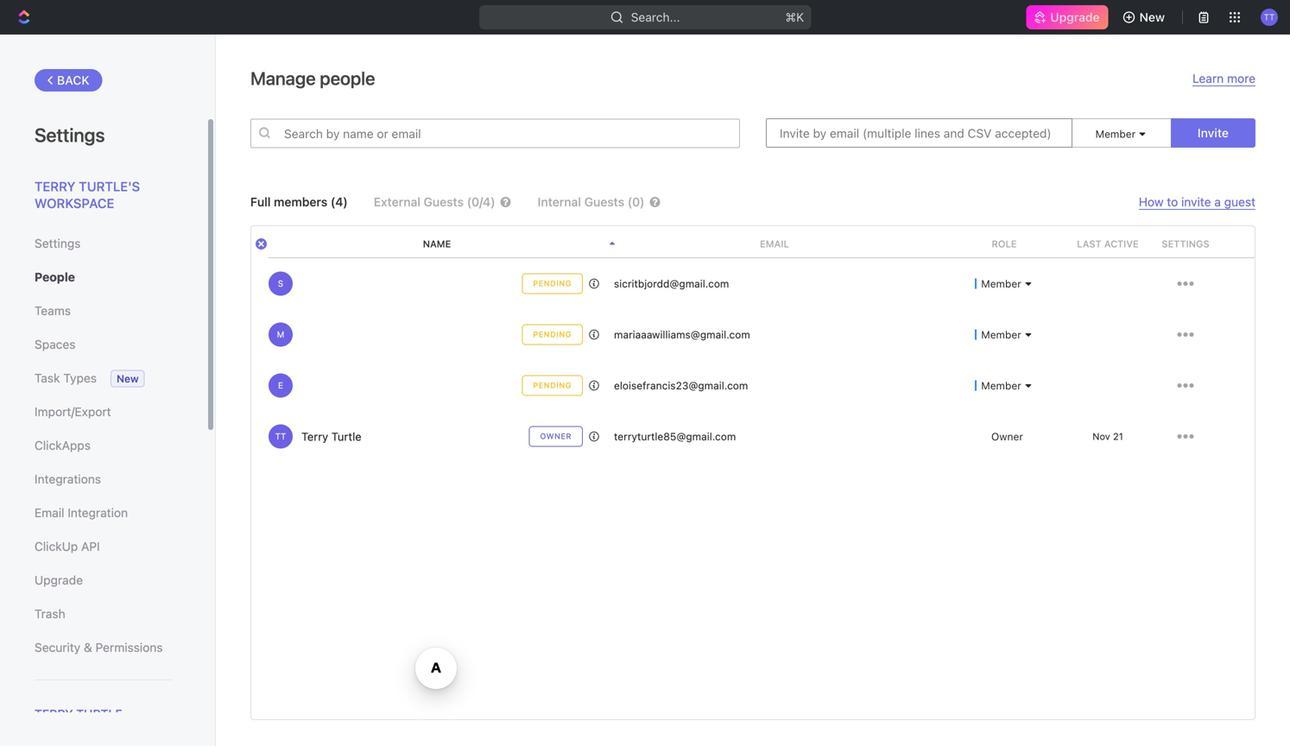 Task type: describe. For each thing, give the bounding box(es) containing it.
settings down how to invite a guest link at the top of the page
[[1162, 238, 1210, 250]]

terry inside terry turtle's workspace
[[35, 179, 76, 194]]

to
[[1168, 195, 1179, 209]]

teams link
[[35, 296, 172, 326]]

search...
[[631, 10, 680, 24]]

0 horizontal spatial owner
[[540, 432, 572, 441]]

how to invite a guest link
[[1139, 195, 1256, 210]]

clickup
[[35, 540, 78, 554]]

clickup api
[[35, 540, 100, 554]]

guests for internal
[[585, 195, 625, 209]]

guest
[[1225, 195, 1256, 209]]

1 vertical spatial tt
[[275, 432, 286, 442]]

more
[[1228, 71, 1256, 86]]

email for email
[[760, 238, 790, 250]]

email for email integration
[[35, 506, 64, 520]]

nov
[[1093, 431, 1111, 442]]

1 horizontal spatial turtle
[[332, 430, 362, 443]]

invite button
[[1172, 118, 1256, 148]]

new inside settings element
[[117, 373, 139, 385]]

tt inside tt dropdown button
[[1265, 12, 1276, 22]]

invite
[[1182, 195, 1212, 209]]

member button for eloisefrancis23@gmail.com
[[976, 380, 1034, 392]]

Invite by email (multiple lines and CSV accepted) text field
[[766, 118, 1073, 148]]

email integration link
[[35, 499, 172, 528]]

import/export link
[[35, 397, 172, 427]]

spaces link
[[35, 330, 172, 359]]

pending for sicritbjordd@gmail.com
[[533, 279, 572, 288]]

1 vertical spatial terry
[[302, 430, 328, 443]]

learn more
[[1193, 71, 1256, 86]]

member button for sicritbjordd@gmail.com
[[976, 278, 1034, 290]]

back
[[57, 73, 90, 87]]

learn
[[1193, 71, 1225, 86]]

manage people
[[251, 67, 375, 89]]

import/export
[[35, 405, 111, 419]]

external guests (0/4)
[[374, 195, 496, 209]]

types
[[63, 371, 97, 385]]

pending for mariaaawilliams@gmail.com
[[533, 330, 572, 339]]

back link
[[35, 69, 103, 92]]

0 horizontal spatial upgrade link
[[35, 566, 172, 595]]

settings link
[[35, 229, 172, 258]]

clickapps link
[[35, 431, 172, 461]]

(0/4)
[[467, 195, 496, 209]]

upgrade inside settings element
[[35, 573, 83, 588]]

turtle inside settings element
[[76, 707, 122, 721]]

how
[[1139, 195, 1164, 209]]

0 vertical spatial upgrade link
[[1027, 5, 1109, 29]]

2 vertical spatial terry
[[35, 707, 73, 721]]

Search by name or email text field
[[251, 119, 740, 148]]

owner button
[[986, 431, 1024, 443]]

21
[[1114, 431, 1124, 442]]

people
[[320, 67, 375, 89]]

email integration
[[35, 506, 128, 520]]

security & permissions
[[35, 641, 163, 655]]

s
[[278, 279, 284, 289]]

permissions
[[96, 641, 163, 655]]

members
[[274, 195, 328, 209]]

clickup api link
[[35, 532, 172, 562]]

new inside button
[[1140, 10, 1166, 24]]

member for sicritbjordd@gmail.com
[[982, 278, 1022, 290]]

teams
[[35, 304, 71, 318]]

1 horizontal spatial upgrade
[[1051, 10, 1100, 24]]



Task type: locate. For each thing, give the bounding box(es) containing it.
mariaaawilliams@gmail.com
[[614, 329, 751, 341]]

0 vertical spatial terry
[[35, 179, 76, 194]]

task
[[35, 371, 60, 385]]

external guests (0/4) button
[[374, 195, 512, 209]]

internal guests (0) button
[[538, 195, 687, 209]]

owner
[[992, 431, 1024, 443], [540, 432, 572, 441]]

tt
[[1265, 12, 1276, 22], [275, 432, 286, 442]]

security
[[35, 641, 81, 655]]

manage
[[251, 67, 316, 89]]

spaces
[[35, 337, 76, 352]]

1 vertical spatial pending
[[533, 330, 572, 339]]

0 vertical spatial terry turtle
[[302, 430, 362, 443]]

m
[[277, 330, 285, 340]]

1 vertical spatial upgrade link
[[35, 566, 172, 595]]

trash link
[[35, 600, 172, 629]]

integration
[[68, 506, 128, 520]]

0 vertical spatial tt
[[1265, 12, 1276, 22]]

upgrade
[[1051, 10, 1100, 24], [35, 573, 83, 588]]

1 vertical spatial new
[[117, 373, 139, 385]]

upgrade link left the new button in the right top of the page
[[1027, 5, 1109, 29]]

1 horizontal spatial guests
[[585, 195, 625, 209]]

upgrade link up trash link
[[35, 566, 172, 595]]

full members (4) button
[[251, 195, 348, 209]]

3 pending from the top
[[533, 381, 572, 390]]

guests for external
[[424, 195, 464, 209]]

member for eloisefrancis23@gmail.com
[[982, 380, 1022, 392]]

trash
[[35, 607, 65, 621]]

0 horizontal spatial new
[[117, 373, 139, 385]]

1 horizontal spatial tt
[[1265, 12, 1276, 22]]

0 vertical spatial new
[[1140, 10, 1166, 24]]

upgrade left the new button in the right top of the page
[[1051, 10, 1100, 24]]

how to invite a guest
[[1139, 195, 1256, 209]]

workspace
[[35, 196, 114, 211]]

(0)
[[628, 195, 645, 209]]

0 vertical spatial turtle
[[332, 430, 362, 443]]

full
[[251, 195, 271, 209]]

member
[[1096, 128, 1136, 140], [982, 278, 1022, 290], [982, 329, 1022, 341], [982, 380, 1022, 392]]

0 horizontal spatial turtle
[[76, 707, 122, 721]]

(4)
[[331, 195, 348, 209]]

terry turtle's workspace
[[35, 179, 140, 211]]

new button
[[1116, 3, 1176, 31]]

settings element
[[0, 35, 216, 747]]

1 horizontal spatial upgrade link
[[1027, 5, 1109, 29]]

security & permissions link
[[35, 633, 172, 663]]

invite
[[1198, 126, 1230, 140]]

upgrade link
[[1027, 5, 1109, 29], [35, 566, 172, 595]]

0 horizontal spatial terry turtle
[[35, 707, 122, 721]]

member button
[[1096, 128, 1148, 140], [976, 278, 1034, 290], [976, 329, 1034, 341], [976, 380, 1034, 392]]

member for mariaaawilliams@gmail.com
[[982, 329, 1022, 341]]

settings
[[35, 124, 105, 146], [35, 236, 81, 251], [1162, 238, 1210, 250]]

task types
[[35, 371, 97, 385]]

0 vertical spatial upgrade
[[1051, 10, 1100, 24]]

integrations
[[35, 472, 101, 486]]

guests
[[424, 195, 464, 209], [585, 195, 625, 209]]

name
[[423, 238, 451, 250]]

guests left (0)
[[585, 195, 625, 209]]

1 vertical spatial email
[[35, 506, 64, 520]]

0 horizontal spatial email
[[35, 506, 64, 520]]

sicritbjordd@gmail.com
[[614, 278, 730, 290]]

member button for mariaaawilliams@gmail.com
[[976, 329, 1034, 341]]

2 vertical spatial pending
[[533, 381, 572, 390]]

last
[[1078, 238, 1102, 250]]

api
[[81, 540, 100, 554]]

0 horizontal spatial upgrade
[[35, 573, 83, 588]]

1 vertical spatial terry turtle
[[35, 707, 122, 721]]

2 guests from the left
[[585, 195, 625, 209]]

upgrade down the 'clickup'
[[35, 573, 83, 588]]

a
[[1215, 195, 1222, 209]]

0 horizontal spatial guests
[[424, 195, 464, 209]]

1 horizontal spatial email
[[760, 238, 790, 250]]

terry turtle
[[302, 430, 362, 443], [35, 707, 122, 721]]

⌘k
[[786, 10, 805, 24]]

1 pending from the top
[[533, 279, 572, 288]]

2 pending from the top
[[533, 330, 572, 339]]

eloisefrancis23@gmail.com
[[614, 380, 749, 392]]

1 vertical spatial turtle
[[76, 707, 122, 721]]

1 horizontal spatial owner
[[992, 431, 1024, 443]]

terryturtle85@gmail.com
[[614, 431, 736, 443]]

last active
[[1078, 238, 1139, 250]]

1 guests from the left
[[424, 195, 464, 209]]

turtle's
[[79, 179, 140, 194]]

internal guests (0)
[[538, 195, 645, 209]]

active
[[1105, 238, 1139, 250]]

internal
[[538, 195, 582, 209]]

0 vertical spatial email
[[760, 238, 790, 250]]

1 horizontal spatial terry turtle
[[302, 430, 362, 443]]

clickapps
[[35, 439, 91, 453]]

terry
[[35, 179, 76, 194], [302, 430, 328, 443], [35, 707, 73, 721]]

0 horizontal spatial tt
[[275, 432, 286, 442]]

1 horizontal spatial new
[[1140, 10, 1166, 24]]

full members (4)
[[251, 195, 348, 209]]

settings down back link at the top of the page
[[35, 124, 105, 146]]

guests left (0/4)
[[424, 195, 464, 209]]

0 vertical spatial pending
[[533, 279, 572, 288]]

pending
[[533, 279, 572, 288], [533, 330, 572, 339], [533, 381, 572, 390]]

settings up people
[[35, 236, 81, 251]]

turtle
[[332, 430, 362, 443], [76, 707, 122, 721]]

e
[[278, 381, 283, 391]]

integrations link
[[35, 465, 172, 494]]

external
[[374, 195, 421, 209]]

1 vertical spatial upgrade
[[35, 573, 83, 588]]

tt button
[[1256, 3, 1284, 31]]

&
[[84, 641, 92, 655]]

role
[[992, 238, 1018, 250]]

terry turtle inside settings element
[[35, 707, 122, 721]]

email
[[760, 238, 790, 250], [35, 506, 64, 520]]

pending for eloisefrancis23@gmail.com
[[533, 381, 572, 390]]

nov 21
[[1093, 431, 1124, 442]]

people
[[35, 270, 75, 284]]

people link
[[35, 263, 172, 292]]

email inside settings element
[[35, 506, 64, 520]]

new
[[1140, 10, 1166, 24], [117, 373, 139, 385]]



Task type: vqa. For each thing, say whether or not it's contained in the screenshot.
the "Update"
no



